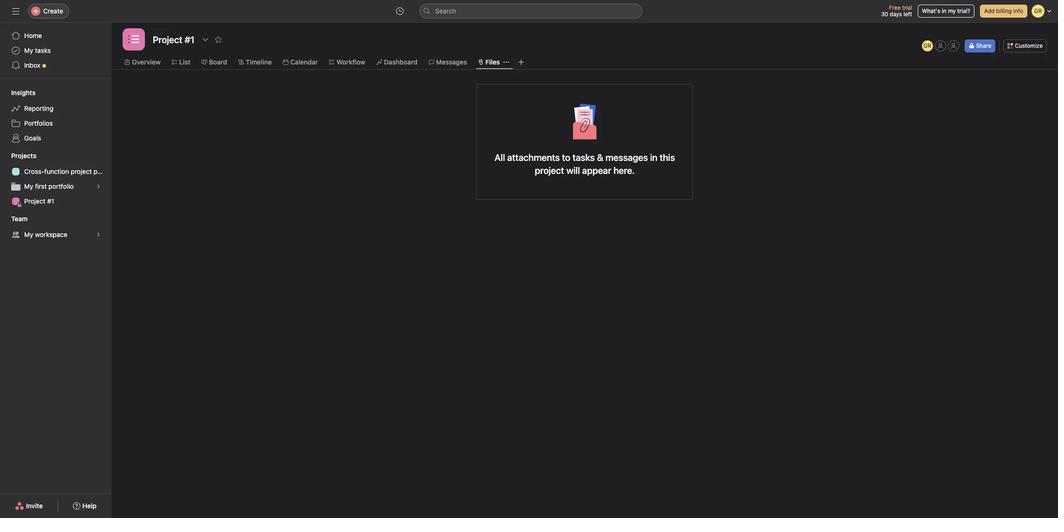 Task type: locate. For each thing, give the bounding box(es) containing it.
None text field
[[151, 31, 197, 48]]

project left plan
[[71, 168, 92, 176]]

gr button
[[922, 40, 933, 52]]

0 horizontal spatial in
[[650, 152, 658, 163]]

days
[[890, 11, 902, 18]]

first
[[35, 183, 47, 190]]

search list box
[[419, 4, 642, 19]]

0 vertical spatial in
[[942, 7, 947, 14]]

2 my from the top
[[24, 183, 33, 190]]

in left this
[[650, 152, 658, 163]]

in inside button
[[942, 7, 947, 14]]

free
[[889, 4, 901, 11]]

history image
[[396, 7, 404, 15]]

calendar
[[290, 58, 318, 66]]

0 vertical spatial tasks
[[35, 46, 51, 54]]

in left my
[[942, 7, 947, 14]]

project
[[24, 197, 45, 205]]

3 my from the top
[[24, 231, 33, 239]]

add to starred image
[[215, 36, 222, 43]]

projects button
[[0, 151, 36, 161]]

info
[[1014, 7, 1023, 14]]

team button
[[0, 215, 28, 224]]

in
[[942, 7, 947, 14], [650, 152, 658, 163]]

reporting
[[24, 105, 53, 112]]

1 my from the top
[[24, 46, 33, 54]]

insights element
[[0, 85, 111, 148]]

dashboard link
[[377, 57, 417, 67]]

my first portfolio
[[24, 183, 74, 190]]

my down the team
[[24, 231, 33, 239]]

to
[[562, 152, 570, 163]]

my up inbox
[[24, 46, 33, 54]]

tasks
[[35, 46, 51, 54], [573, 152, 595, 163]]

teams element
[[0, 211, 111, 244]]

&
[[597, 152, 603, 163]]

trial?
[[957, 7, 970, 14]]

timeline
[[246, 58, 272, 66]]

invite
[[26, 503, 43, 511]]

my inside projects element
[[24, 183, 33, 190]]

left
[[904, 11, 912, 18]]

1 horizontal spatial tasks
[[573, 152, 595, 163]]

workspace
[[35, 231, 67, 239]]

project
[[535, 165, 564, 176], [71, 168, 92, 176]]

1 vertical spatial in
[[650, 152, 658, 163]]

function
[[44, 168, 69, 176]]

projects
[[11, 152, 36, 160]]

tasks left &
[[573, 152, 595, 163]]

plan
[[94, 168, 106, 176]]

list link
[[172, 57, 190, 67]]

my inside teams element
[[24, 231, 33, 239]]

create
[[43, 7, 63, 15]]

my tasks link
[[6, 43, 106, 58]]

1 vertical spatial tasks
[[573, 152, 595, 163]]

insights button
[[0, 88, 35, 98]]

my for my workspace
[[24, 231, 33, 239]]

what's in my trial? button
[[918, 5, 975, 18]]

portfolios
[[24, 119, 53, 127]]

tasks down home
[[35, 46, 51, 54]]

team
[[11, 215, 28, 223]]

see details, my workspace image
[[96, 232, 101, 238]]

overview link
[[124, 57, 161, 67]]

my left "first"
[[24, 183, 33, 190]]

insights
[[11, 89, 35, 97]]

invite button
[[9, 498, 49, 515]]

project #1 link
[[6, 194, 106, 209]]

project down attachments
[[535, 165, 564, 176]]

1 horizontal spatial in
[[942, 7, 947, 14]]

2 vertical spatial my
[[24, 231, 33, 239]]

0 horizontal spatial tasks
[[35, 46, 51, 54]]

customize
[[1015, 42, 1043, 49]]

my inside the global element
[[24, 46, 33, 54]]

1 horizontal spatial project
[[535, 165, 564, 176]]

#1
[[47, 197, 54, 205]]

workflow
[[337, 58, 365, 66]]

share button
[[965, 39, 996, 52]]

30
[[881, 11, 888, 18]]

add billing info
[[984, 7, 1023, 14]]

home
[[24, 32, 42, 39]]

projects element
[[0, 148, 111, 211]]

1 vertical spatial my
[[24, 183, 33, 190]]

my workspace link
[[6, 228, 106, 242]]

create button
[[28, 4, 69, 19]]

will
[[566, 165, 580, 176]]

0 vertical spatial my
[[24, 46, 33, 54]]

my
[[24, 46, 33, 54], [24, 183, 33, 190], [24, 231, 33, 239]]



Task type: describe. For each thing, give the bounding box(es) containing it.
goals link
[[6, 131, 106, 146]]

search button
[[419, 4, 642, 19]]

files
[[486, 58, 500, 66]]

my for my first portfolio
[[24, 183, 33, 190]]

inbox link
[[6, 58, 106, 73]]

what's in my trial?
[[922, 7, 970, 14]]

tasks inside the global element
[[35, 46, 51, 54]]

in inside all attachments to tasks & messages in this project will appear here.
[[650, 152, 658, 163]]

my tasks
[[24, 46, 51, 54]]

0 horizontal spatial project
[[71, 168, 92, 176]]

see details, my first portfolio image
[[96, 184, 101, 190]]

calendar link
[[283, 57, 318, 67]]

add billing info button
[[980, 5, 1028, 18]]

help
[[82, 503, 97, 511]]

reporting link
[[6, 101, 106, 116]]

free trial 30 days left
[[881, 4, 912, 18]]

portfolios link
[[6, 116, 106, 131]]

all
[[495, 152, 505, 163]]

tab actions image
[[504, 59, 509, 65]]

global element
[[0, 23, 111, 79]]

what's
[[922, 7, 940, 14]]

list image
[[128, 34, 139, 45]]

project inside all attachments to tasks & messages in this project will appear here.
[[535, 165, 564, 176]]

show options image
[[202, 36, 209, 43]]

search
[[435, 7, 456, 15]]

board
[[209, 58, 227, 66]]

this
[[660, 152, 675, 163]]

trial
[[902, 4, 912, 11]]

my workspace
[[24, 231, 67, 239]]

inbox
[[24, 61, 40, 69]]

board link
[[202, 57, 227, 67]]

add tab image
[[517, 59, 525, 66]]

tasks inside all attachments to tasks & messages in this project will appear here.
[[573, 152, 595, 163]]

workflow link
[[329, 57, 365, 67]]

my
[[948, 7, 956, 14]]

hide sidebar image
[[12, 7, 20, 15]]

cross-function project plan
[[24, 168, 106, 176]]

billing
[[996, 7, 1012, 14]]

home link
[[6, 28, 106, 43]]

timeline link
[[238, 57, 272, 67]]

messages link
[[429, 57, 467, 67]]

attachments
[[507, 152, 560, 163]]

files link
[[478, 57, 500, 67]]

gr
[[924, 42, 931, 49]]

my for my tasks
[[24, 46, 33, 54]]

my first portfolio link
[[6, 179, 106, 194]]

messages
[[436, 58, 467, 66]]

customize button
[[1003, 39, 1047, 52]]

list
[[179, 58, 190, 66]]

cross-
[[24, 168, 44, 176]]

help button
[[67, 498, 103, 515]]

all attachments to tasks & messages in this project will appear here.
[[495, 152, 675, 176]]

cross-function project plan link
[[6, 164, 106, 179]]

goals
[[24, 134, 41, 142]]

project #1
[[24, 197, 54, 205]]

messages
[[606, 152, 648, 163]]

share
[[976, 42, 991, 49]]

dashboard
[[384, 58, 417, 66]]

overview
[[132, 58, 161, 66]]

appear here.
[[582, 165, 635, 176]]

portfolio
[[49, 183, 74, 190]]

add
[[984, 7, 995, 14]]



Task type: vqa. For each thing, say whether or not it's contained in the screenshot.
left larger
no



